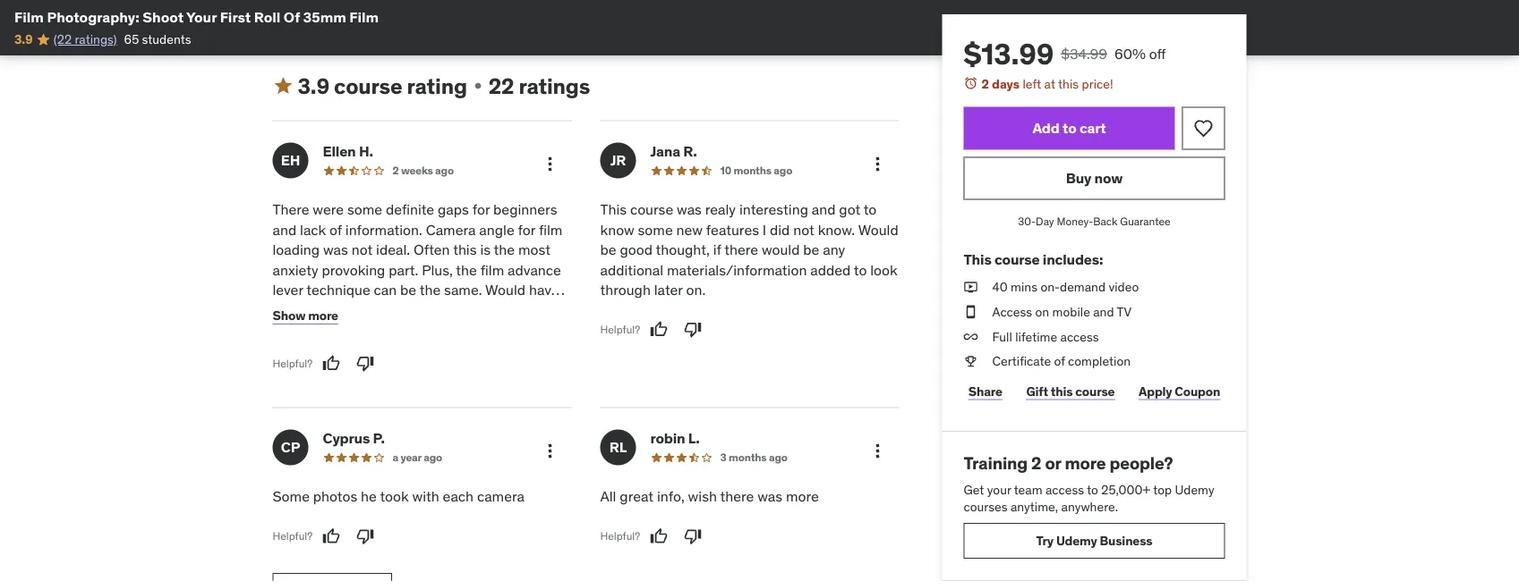 Task type: locate. For each thing, give the bounding box(es) containing it.
0 horizontal spatial know
[[366, 361, 400, 379]]

for down beginners
[[518, 221, 535, 239]]

weeks
[[401, 163, 433, 177]]

have up eluded at the left of page
[[327, 301, 357, 319]]

and down there
[[273, 221, 296, 239]]

was up new
[[677, 201, 702, 219]]

ago for there
[[769, 451, 787, 465]]

final.
[[308, 481, 339, 500]]

this down jr
[[600, 201, 627, 219]]

xsmall image
[[471, 79, 485, 93], [964, 279, 978, 296], [964, 328, 978, 346], [964, 353, 978, 371]]

jana r.
[[650, 142, 697, 160]]

new
[[676, 221, 703, 239]]

in inside there were some definite gaps for beginners and lack of information. camera angle for film loading was not ideal. often this is the most anxiety provoking part. plus, the film advance lever technique can be the same.  would have loved to have seen that slowed down. things were eluded to but not explained. for instance "image editor of choice". perhaps a beginner would need to know some options. parts of an slr camera not just choices of cameras. a bit more on choices to have film developed other than one place. as a beginner i would have liked to have it a bit more expansive on topics. i felt like the course was an "outline" or a draft, not a final. he never got into too much into a topic other than camera choices. also, the example in lightroom where he made adjustments was again not a good example only because of lack of proper camera technique or screen capt
[[330, 521, 341, 540]]

0 vertical spatial there
[[724, 241, 758, 259]]

were down loved
[[273, 321, 304, 339]]

wishlist image
[[1193, 118, 1214, 139]]

other down final.
[[308, 501, 342, 520]]

i left did
[[763, 221, 766, 239]]

0 vertical spatial bit
[[547, 381, 564, 399]]

business
[[1100, 533, 1152, 549]]

ago right the 3
[[769, 451, 787, 465]]

that inside there were some definite gaps for beginners and lack of information. camera angle for film loading was not ideal. often this is the most anxiety provoking part. plus, the film advance lever technique can be the same.  would have loved to have seen that slowed down. things were eluded to but not explained. for instance "image editor of choice". perhaps a beginner would need to know some options. parts of an slr camera not just choices of cameras. a bit more on choices to have film developed other than one place. as a beginner i would have liked to have it a bit more expansive on topics. i felt like the course was an "outline" or a draft, not a final. he never got into too much into a topic other than camera choices. also, the example in lightroom where he made adjustments was again not a good example only because of lack of proper camera technique or screen capt
[[394, 301, 420, 319]]

people?
[[1109, 453, 1173, 474]]

ellen
[[323, 142, 356, 160]]

0 vertical spatial were
[[313, 201, 344, 219]]

share
[[968, 384, 1002, 400]]

access inside training 2 or more people? get your team access to 25,000+ top udemy courses anytime, anywhere.
[[1045, 482, 1084, 498]]

xsmall image down xsmall image at the right bottom
[[964, 328, 978, 346]]

editor
[[321, 341, 358, 359]]

to left cart
[[1063, 119, 1076, 137]]

both left "craft"
[[273, 3, 298, 19]]

your
[[987, 482, 1011, 498]]

1 vertical spatial technique
[[273, 582, 336, 582]]

some inside this course was realy interesting and got to know some new features i did not know. would be good thought, if there would be any additional materials/information added to look through later on.
[[638, 221, 673, 239]]

got up know.
[[839, 201, 860, 219]]

materials/information
[[667, 261, 807, 279]]

0 vertical spatial udemy
[[1175, 482, 1214, 498]]

1 horizontal spatial an
[[550, 361, 565, 379]]

2 horizontal spatial be
[[803, 241, 819, 259]]

xsmall image up share
[[964, 353, 978, 371]]

technique down the only
[[273, 582, 336, 582]]

1 vertical spatial this
[[964, 250, 991, 268]]

helpful? left mark review by robin l. as helpful image
[[600, 530, 640, 544]]

an
[[550, 361, 565, 379], [430, 461, 445, 480]]

and up know.
[[812, 201, 836, 219]]

buy now
[[1066, 169, 1123, 188]]

jr
[[610, 151, 626, 170]]

months for interesting
[[734, 163, 771, 177]]

be inside there were some definite gaps for beginners and lack of information. camera angle for film loading was not ideal. often this is the most anxiety provoking part. plus, the film advance lever technique can be the same.  would have loved to have seen that slowed down. things were eluded to but not explained. for instance "image editor of choice". perhaps a beginner would need to know some options. parts of an slr camera not just choices of cameras. a bit more on choices to have film developed other than one place. as a beginner i would have liked to have it a bit more expansive on topics. i felt like the course was an "outline" or a draft, not a final. he never got into too much into a topic other than camera choices. also, the example in lightroom where he made adjustments was again not a good example only because of lack of proper camera technique or screen capt
[[400, 281, 416, 299]]

1 vertical spatial for
[[518, 221, 535, 239]]

look
[[870, 261, 898, 279]]

for up angle
[[472, 201, 490, 219]]

of down but
[[362, 341, 374, 359]]

this
[[600, 201, 627, 219], [964, 250, 991, 268]]

65
[[124, 31, 139, 47]]

1 vertical spatial bit
[[379, 441, 396, 460]]

1 horizontal spatial know
[[600, 221, 634, 239]]

a down draft,
[[546, 481, 554, 500]]

share button
[[964, 374, 1007, 410]]

0 vertical spatial 2
[[982, 76, 989, 92]]

0 horizontal spatial that
[[394, 301, 420, 319]]

0 horizontal spatial good
[[458, 541, 490, 560]]

2 for 2 days left at this price!
[[982, 76, 989, 92]]

that inside , that focus on both craft and equipment. kyle also has a strong background in filmmaking and video production—working professionally in the industry as both a freelancer and a business owner over the last ten years.
[[819, 0, 841, 1]]

1 vertical spatial would
[[485, 281, 525, 299]]

camera
[[303, 381, 350, 399], [477, 488, 525, 506], [377, 501, 425, 520], [467, 562, 514, 580]]

udemy right 'top' at the bottom right of the page
[[1175, 482, 1214, 498]]

xsmall image
[[964, 304, 978, 321]]

course for was
[[630, 201, 673, 219]]

additional actions for review by robin l. image
[[867, 441, 888, 462]]

and inside this course was realy interesting and got to know some new features i did not know. would be good thought, if there would be any additional materials/information added to look through later on.
[[812, 201, 836, 219]]

got inside there were some definite gaps for beginners and lack of information. camera angle for film loading was not ideal. often this is the most anxiety provoking part. plus, the film advance lever technique can be the same.  would have loved to have seen that slowed down. things were eluded to but not explained. for instance "image editor of choice". perhaps a beginner would need to know some options. parts of an slr camera not just choices of cameras. a bit more on choices to have film developed other than one place. as a beginner i would have liked to have it a bit more expansive on topics. i felt like the course was an "outline" or a draft, not a final. he never got into too much into a topic other than camera choices. also, the example in lightroom where he made adjustments was again not a good example only because of lack of proper camera technique or screen capt
[[403, 481, 424, 500]]

some up "information." on the left of page
[[347, 201, 382, 219]]

0 horizontal spatial choices
[[329, 401, 378, 419]]

2 up team
[[1031, 453, 1041, 474]]

ten
[[744, 20, 762, 36]]

mark review by robin l. as helpful image
[[650, 528, 668, 546]]

like
[[305, 461, 327, 480]]

there right wish in the bottom of the page
[[720, 488, 754, 506]]

0 vertical spatial know
[[600, 221, 634, 239]]

0 vertical spatial this
[[1058, 76, 1079, 92]]

a up proper
[[447, 541, 454, 560]]

ago for gaps
[[435, 163, 454, 177]]

0 horizontal spatial video
[[717, 3, 747, 19]]

ago right year
[[424, 451, 442, 465]]

1 vertical spatial know
[[366, 361, 400, 379]]

course up h.
[[334, 72, 402, 99]]

and inside there were some definite gaps for beginners and lack of information. camera angle for film loading was not ideal. often this is the most anxiety provoking part. plus, the film advance lever technique can be the same.  would have loved to have seen that slowed down. things were eluded to but not explained. for instance "image editor of choice". perhaps a beginner would need to know some options. parts of an slr camera not just choices of cameras. a bit more on choices to have film developed other than one place. as a beginner i would have liked to have it a bit more expansive on topics. i felt like the course was an "outline" or a draft, not a final. he never got into too much into a topic other than camera choices. also, the example in lightroom where he made adjustments was again not a good example only because of lack of proper camera technique or screen capt
[[273, 221, 296, 239]]

3.9 for 3.9
[[14, 31, 33, 47]]

2 weeks ago
[[393, 163, 454, 177]]

1 horizontal spatial 2
[[982, 76, 989, 92]]

,
[[813, 0, 816, 1]]

3.9 left the (22
[[14, 31, 33, 47]]

1 vertical spatial were
[[273, 321, 304, 339]]

0 horizontal spatial he
[[361, 488, 377, 506]]

technique down provoking
[[306, 281, 370, 299]]

0 vertical spatial other
[[528, 401, 562, 419]]

0 horizontal spatial than
[[273, 421, 301, 440]]

to down additional actions for review by jana r. icon
[[864, 201, 877, 219]]

1 horizontal spatial example
[[494, 541, 548, 560]]

2 vertical spatial some
[[404, 361, 439, 379]]

0 vertical spatial lack
[[300, 221, 326, 239]]

1 horizontal spatial into
[[519, 481, 543, 500]]

any
[[823, 241, 845, 259]]

an down instance
[[550, 361, 565, 379]]

1 horizontal spatial for
[[518, 221, 535, 239]]

of up screen
[[360, 562, 372, 580]]

draft,
[[533, 461, 567, 480]]

for
[[488, 321, 509, 339]]

would up 'down.'
[[485, 281, 525, 299]]

freelancer
[[490, 20, 546, 36]]

a down for
[[486, 341, 494, 359]]

i
[[763, 221, 766, 239], [464, 421, 468, 440], [273, 461, 276, 480]]

3.9 course rating
[[298, 72, 467, 99]]

example down topic
[[273, 521, 326, 540]]

bit
[[547, 381, 564, 399], [379, 441, 396, 460]]

mark review by robin l. as unhelpful image
[[684, 528, 702, 546]]

1 vertical spatial some
[[638, 221, 673, 239]]

bit right a
[[547, 381, 564, 399]]

2 right alarm icon
[[982, 76, 989, 92]]

0 vertical spatial this
[[600, 201, 627, 219]]

60%
[[1114, 44, 1146, 63]]

1 vertical spatial 3.9
[[298, 72, 329, 99]]

be down part.
[[400, 281, 416, 299]]

30-
[[1018, 215, 1036, 229]]

course up never
[[354, 461, 398, 480]]

1 horizontal spatial beginner
[[497, 341, 554, 359]]

know inside this course was realy interesting and got to know some new features i did not know. would be good thought, if there would be any additional materials/information added to look through later on.
[[600, 221, 634, 239]]

get
[[964, 482, 984, 498]]

0 vertical spatial video
[[717, 3, 747, 19]]

1 horizontal spatial video
[[1109, 279, 1139, 295]]

helpful? left mark review by jana r. as helpful icon
[[600, 323, 640, 337]]

0 vertical spatial would
[[858, 221, 898, 239]]

would inside there were some definite gaps for beginners and lack of information. camera angle for film loading was not ideal. often this is the most anxiety provoking part. plus, the film advance lever technique can be the same.  would have loved to have seen that slowed down. things were eluded to but not explained. for instance "image editor of choice". perhaps a beginner would need to know some options. parts of an slr camera not just choices of cameras. a bit more on choices to have film developed other than one place. as a beginner i would have liked to have it a bit more expansive on topics. i felt like the course was an "outline" or a draft, not a final. he never got into too much into a topic other than camera choices. also, the example in lightroom where he made adjustments was again not a good example only because of lack of proper camera technique or screen capt
[[485, 281, 525, 299]]

1 vertical spatial udemy
[[1056, 533, 1097, 549]]

course down completion at the bottom right
[[1075, 384, 1115, 400]]

0 vertical spatial beginner
[[497, 341, 554, 359]]

0 horizontal spatial udemy
[[1056, 533, 1097, 549]]

0 horizontal spatial film
[[431, 401, 455, 419]]

this inside this course was realy interesting and got to know some new features i did not know. would be good thought, if there would be any additional materials/information added to look through later on.
[[600, 201, 627, 219]]

includes:
[[1043, 250, 1103, 268]]

1 horizontal spatial choices
[[405, 381, 454, 399]]

in up business
[[615, 3, 625, 19]]

2 horizontal spatial i
[[763, 221, 766, 239]]

0 horizontal spatial other
[[308, 501, 342, 520]]

1 horizontal spatial or
[[506, 461, 519, 480]]

film down options.
[[431, 401, 455, 419]]

angle
[[479, 221, 514, 239]]

2 left 'weeks'
[[393, 163, 399, 177]]

and up over
[[693, 3, 714, 19]]

2 horizontal spatial 2
[[1031, 453, 1041, 474]]

udemy right try
[[1056, 533, 1097, 549]]

equipment.
[[354, 3, 418, 19]]

the left last
[[699, 20, 718, 36]]

1 vertical spatial he
[[457, 521, 473, 540]]

has
[[473, 3, 493, 19]]

course for includes:
[[994, 250, 1040, 268]]

to up anywhere.
[[1087, 482, 1098, 498]]

course inside this course was realy interesting and got to know some new features i did not know. would be good thought, if there would be any additional materials/information added to look through later on.
[[630, 201, 673, 219]]

0 vertical spatial months
[[734, 163, 771, 177]]

2 vertical spatial 2
[[1031, 453, 1041, 474]]

good up additional
[[620, 241, 652, 259]]

1 horizontal spatial film
[[480, 261, 504, 279]]

udemy
[[1175, 482, 1214, 498], [1056, 533, 1097, 549]]

the up same.
[[456, 261, 477, 279]]

choices up place.
[[329, 401, 378, 419]]

same.
[[444, 281, 482, 299]]

1 vertical spatial months
[[729, 451, 767, 465]]

udemy inside training 2 or more people? get your team access to 25,000+ top udemy courses anytime, anywhere.
[[1175, 482, 1214, 498]]

a
[[496, 3, 503, 19], [480, 20, 487, 36], [573, 20, 580, 36], [486, 341, 494, 359], [393, 421, 400, 440], [368, 441, 376, 460], [393, 451, 398, 465], [522, 461, 530, 480], [297, 481, 305, 500], [546, 481, 554, 500], [447, 541, 454, 560]]

1 vertical spatial other
[[308, 501, 342, 520]]

xsmall image for certificate
[[964, 353, 978, 371]]

mark review by ellen h. as unhelpful image
[[356, 355, 374, 373]]

add
[[1032, 119, 1060, 137]]

just
[[378, 381, 402, 399]]

more right loved
[[308, 308, 338, 324]]

0 vertical spatial an
[[550, 361, 565, 379]]

i up expansive
[[464, 421, 468, 440]]

0 horizontal spatial 2
[[393, 163, 399, 177]]

buy
[[1066, 169, 1091, 188]]

be up additional
[[600, 241, 616, 259]]

information.
[[345, 221, 422, 239]]

1 vertical spatial choices
[[329, 401, 378, 419]]

2 horizontal spatial or
[[1045, 453, 1061, 474]]

would inside this course was realy interesting and got to know some new features i did not know. would be good thought, if there would be any additional materials/information added to look through later on.
[[762, 241, 800, 259]]

ago right 'weeks'
[[435, 163, 454, 177]]

2 into from the left
[[519, 481, 543, 500]]

i left felt
[[273, 461, 276, 480]]

2 horizontal spatial some
[[638, 221, 673, 239]]

guarantee
[[1120, 215, 1171, 229]]

that right ,
[[819, 0, 841, 1]]

0 vertical spatial would
[[762, 241, 800, 259]]

more
[[308, 308, 338, 324], [273, 401, 306, 419], [400, 441, 433, 460], [1065, 453, 1106, 474], [786, 488, 819, 506]]

rating
[[407, 72, 467, 99]]

1 horizontal spatial would
[[858, 221, 898, 239]]

xsmall image up xsmall image at the right bottom
[[964, 279, 978, 296]]

would
[[858, 221, 898, 239], [485, 281, 525, 299]]

know
[[600, 221, 634, 239], [366, 361, 400, 379]]

0 horizontal spatial film
[[14, 8, 44, 26]]

lack
[[300, 221, 326, 239], [376, 562, 402, 580]]

loading
[[273, 241, 320, 259]]

camera down never
[[377, 501, 425, 520]]

gift this course link
[[1021, 374, 1120, 410]]

0 horizontal spatial got
[[403, 481, 424, 500]]

of up provoking
[[329, 221, 342, 239]]

this
[[1058, 76, 1079, 92], [453, 241, 477, 259], [1051, 384, 1073, 400]]

there up "materials/information"
[[724, 241, 758, 259]]

10 months ago
[[720, 163, 792, 177]]

on inside , that focus on both craft and equipment. kyle also has a strong background in filmmaking and video production—working professionally in the industry as both a freelancer and a business owner over the last ten years.
[[878, 0, 892, 1]]

film up most
[[539, 221, 563, 239]]

1 vertical spatial an
[[430, 461, 445, 480]]

helpful? for this course was realy interesting and got to know some new features i did not know. would be good thought, if there would be any additional materials/information added to look through later on.
[[600, 323, 640, 337]]

ago up the interesting
[[774, 163, 792, 177]]

choices right just
[[405, 381, 454, 399]]

the
[[366, 20, 384, 36], [699, 20, 718, 36], [494, 241, 515, 259], [456, 261, 477, 279], [420, 281, 441, 299], [330, 461, 351, 480], [518, 501, 539, 520]]

not up topic
[[273, 481, 294, 500]]

some photos he took with each camera
[[273, 488, 525, 506]]

0 vertical spatial for
[[472, 201, 490, 219]]

0 vertical spatial he
[[361, 488, 377, 506]]

a left final.
[[297, 481, 305, 500]]

wish
[[688, 488, 717, 506]]

additional actions for review by jana r. image
[[867, 154, 888, 175]]

0 vertical spatial choices
[[405, 381, 454, 399]]

1 horizontal spatial be
[[600, 241, 616, 259]]

course up thought,
[[630, 201, 673, 219]]

most
[[518, 241, 550, 259]]

both
[[273, 3, 298, 19], [451, 20, 477, 36]]

were right there
[[313, 201, 344, 219]]

in down equipment.
[[353, 20, 363, 36]]

of
[[284, 8, 300, 26]]

1 horizontal spatial were
[[313, 201, 344, 219]]

if
[[713, 241, 721, 259]]

1 vertical spatial would
[[273, 361, 311, 379]]

10
[[720, 163, 731, 177]]

more inside training 2 or more people? get your team access to 25,000+ top udemy courses anytime, anywhere.
[[1065, 453, 1106, 474]]

1 horizontal spatial he
[[457, 521, 473, 540]]

mins
[[1011, 279, 1037, 295]]

3 months ago
[[720, 451, 787, 465]]

1 vertical spatial got
[[403, 481, 424, 500]]

1 horizontal spatial than
[[345, 501, 374, 520]]

certificate of completion
[[992, 353, 1131, 370]]

2
[[982, 76, 989, 92], [393, 163, 399, 177], [1031, 453, 1041, 474]]

0 vertical spatial that
[[819, 0, 841, 1]]

0 horizontal spatial example
[[273, 521, 326, 540]]

be left any
[[803, 241, 819, 259]]

would up "look"
[[858, 221, 898, 239]]

mark review by jana r. as helpful image
[[650, 321, 668, 339]]

would down "image
[[273, 361, 311, 379]]

know up just
[[366, 361, 400, 379]]

1 horizontal spatial lack
[[376, 562, 402, 580]]

2 days left at this price!
[[982, 76, 1113, 92]]

into down draft,
[[519, 481, 543, 500]]

0 horizontal spatial in
[[330, 521, 341, 540]]

this right at
[[1058, 76, 1079, 92]]

this for this course was realy interesting and got to know some new features i did not know. would be good thought, if there would be any additional materials/information added to look through later on.
[[600, 201, 627, 219]]

would down did
[[762, 241, 800, 259]]

explained.
[[420, 321, 485, 339]]

0 vertical spatial both
[[273, 3, 298, 19]]

video
[[717, 3, 747, 19], [1109, 279, 1139, 295]]

1 horizontal spatial would
[[471, 421, 509, 440]]

1 vertical spatial access
[[1045, 482, 1084, 498]]

0 horizontal spatial be
[[400, 281, 416, 299]]

or
[[1045, 453, 1061, 474], [506, 461, 519, 480], [340, 582, 353, 582]]

40 mins on-demand video
[[992, 279, 1139, 295]]

1 vertical spatial beginner
[[404, 421, 461, 440]]

alarm image
[[964, 76, 978, 90]]

the right also, at the left of page
[[518, 501, 539, 520]]

much
[[480, 481, 515, 500]]

months for there
[[729, 451, 767, 465]]

1 vertical spatial this
[[453, 241, 477, 259]]

years.
[[765, 20, 798, 36]]

than down 'he'
[[345, 501, 374, 520]]

courses
[[964, 499, 1008, 515]]

to
[[1063, 119, 1076, 137], [864, 201, 877, 219], [854, 261, 867, 279], [310, 301, 323, 319], [354, 321, 367, 339], [349, 361, 362, 379], [381, 401, 394, 419], [306, 441, 319, 460], [1087, 482, 1098, 498]]

screen
[[356, 582, 399, 582]]

lack up screen
[[376, 562, 402, 580]]

this left is
[[453, 241, 477, 259]]

not
[[793, 221, 814, 239], [352, 241, 373, 259], [395, 321, 416, 339], [354, 381, 375, 399], [273, 481, 294, 500], [422, 541, 443, 560]]

0 horizontal spatial some
[[347, 201, 382, 219]]

choice".
[[378, 341, 427, 359]]

0 vertical spatial in
[[615, 3, 625, 19]]

last
[[721, 20, 741, 36]]

got right never
[[403, 481, 424, 500]]

good inside there were some definite gaps for beginners and lack of information. camera angle for film loading was not ideal. often this is the most anxiety provoking part. plus, the film advance lever technique can be the same.  would have loved to have seen that slowed down. things were eluded to but not explained. for instance "image editor of choice". perhaps a beginner would need to know some options. parts of an slr camera not just choices of cameras. a bit more on choices to have film developed other than one place. as a beginner i would have liked to have it a bit more expansive on topics. i felt like the course was an "outline" or a draft, not a final. he never got into too much into a topic other than camera choices. also, the example in lightroom where he made adjustments was again not a good example only because of lack of proper camera technique or screen capt
[[458, 541, 490, 560]]

access down the mobile
[[1060, 329, 1099, 345]]

0 horizontal spatial lack
[[300, 221, 326, 239]]

add to cart button
[[964, 107, 1175, 150]]

mark review by jana r. as unhelpful image
[[684, 321, 702, 339]]

1 vertical spatial than
[[345, 501, 374, 520]]

2 for 2 weeks ago
[[393, 163, 399, 177]]

this right gift
[[1051, 384, 1073, 400]]

1 vertical spatial good
[[458, 541, 490, 560]]

expansive
[[436, 441, 500, 460]]

this inside there were some definite gaps for beginners and lack of information. camera angle for film loading was not ideal. often this is the most anxiety provoking part. plus, the film advance lever technique can be the same.  would have loved to have seen that slowed down. things were eluded to but not explained. for instance "image editor of choice". perhaps a beginner would need to know some options. parts of an slr camera not just choices of cameras. a bit more on choices to have film developed other than one place. as a beginner i would have liked to have it a bit more expansive on topics. i felt like the course was an "outline" or a draft, not a final. he never got into too much into a topic other than camera choices. also, the example in lightroom where he made adjustments was again not a good example only because of lack of proper camera technique or screen capt
[[453, 241, 477, 259]]

not up choice".
[[395, 321, 416, 339]]

1 horizontal spatial film
[[349, 8, 379, 26]]

helpful? up slr
[[273, 357, 312, 371]]

only
[[273, 562, 299, 580]]

a left year
[[393, 451, 398, 465]]

year
[[401, 451, 421, 465]]

both down also
[[451, 20, 477, 36]]

2 horizontal spatial would
[[762, 241, 800, 259]]

1 vertical spatial example
[[494, 541, 548, 560]]

0 vertical spatial some
[[347, 201, 382, 219]]



Task type: describe. For each thing, give the bounding box(es) containing it.
place.
[[332, 421, 370, 440]]

perhaps
[[430, 341, 483, 359]]

have left it
[[323, 441, 353, 460]]

a right the has at the left top of the page
[[496, 3, 503, 19]]

more inside button
[[308, 308, 338, 324]]

the right is
[[494, 241, 515, 259]]

1 horizontal spatial i
[[464, 421, 468, 440]]

more down slr
[[273, 401, 306, 419]]

but
[[371, 321, 392, 339]]

was up the with
[[401, 461, 426, 480]]

topic
[[273, 501, 305, 520]]

choices.
[[428, 501, 481, 520]]

to inside training 2 or more people? get your team access to 25,000+ top udemy courses anytime, anywhere.
[[1087, 482, 1098, 498]]

and right "craft"
[[330, 3, 351, 19]]

helpful? for all great info, wish there was more
[[600, 530, 640, 544]]

of down options.
[[458, 381, 470, 399]]

a down the has at the left top of the page
[[480, 20, 487, 36]]

30-day money-back guarantee
[[1018, 215, 1171, 229]]

"image
[[273, 341, 317, 359]]

1 vertical spatial lack
[[376, 562, 402, 580]]

0 horizontal spatial would
[[273, 361, 311, 379]]

xsmall image for full
[[964, 328, 978, 346]]

not up provoking
[[352, 241, 373, 259]]

filmmaking
[[628, 3, 690, 19]]

day
[[1036, 215, 1054, 229]]

ago for interesting
[[774, 163, 792, 177]]

a right it
[[368, 441, 376, 460]]

additional actions for review by ellen h. image
[[539, 154, 561, 175]]

1 film from the left
[[14, 8, 44, 26]]

part.
[[389, 261, 418, 279]]

2 horizontal spatial in
[[615, 3, 625, 19]]

22
[[489, 72, 514, 99]]

2 film from the left
[[349, 8, 379, 26]]

he inside there were some definite gaps for beginners and lack of information. camera angle for film loading was not ideal. often this is the most anxiety provoking part. plus, the film advance lever technique can be the same.  would have loved to have seen that slowed down. things were eluded to but not explained. for instance "image editor of choice". perhaps a beginner would need to know some options. parts of an slr camera not just choices of cameras. a bit more on choices to have film developed other than one place. as a beginner i would have liked to have it a bit more expansive on topics. i felt like the course was an "outline" or a draft, not a final. he never got into too much into a topic other than camera choices. also, the example in lightroom where he made adjustments was again not a good example only because of lack of proper camera technique or screen capt
[[457, 521, 473, 540]]

(22 ratings)
[[54, 31, 117, 47]]

to down just
[[381, 401, 394, 419]]

on up one
[[309, 401, 325, 419]]

also,
[[484, 501, 515, 520]]

0 vertical spatial than
[[273, 421, 301, 440]]

0 vertical spatial example
[[273, 521, 326, 540]]

eh
[[281, 151, 300, 170]]

camera down need
[[303, 381, 350, 399]]

more right the "p."
[[400, 441, 433, 460]]

0 horizontal spatial bit
[[379, 441, 396, 460]]

owner
[[635, 20, 670, 36]]

camera down made
[[467, 562, 514, 580]]

again
[[384, 541, 419, 560]]

not down where on the bottom left of page
[[422, 541, 443, 560]]

"outline"
[[449, 461, 502, 480]]

not inside this course was realy interesting and got to know some new features i did not know. would be good thought, if there would be any additional materials/information added to look through later on.
[[793, 221, 814, 239]]

access on mobile and tv
[[992, 304, 1132, 320]]

of up a
[[534, 361, 546, 379]]

lifetime
[[1015, 329, 1057, 345]]

this for this course includes:
[[964, 250, 991, 268]]

to right mark review by ellen h. as helpful icon
[[349, 361, 362, 379]]

shoot
[[143, 8, 184, 26]]

one
[[305, 421, 329, 440]]

1 vertical spatial in
[[353, 20, 363, 36]]

0 vertical spatial access
[[1060, 329, 1099, 345]]

options.
[[442, 361, 493, 379]]

xsmall image left 22
[[471, 79, 485, 93]]

to up like
[[306, 441, 319, 460]]

adjustments
[[273, 541, 352, 560]]

now
[[1094, 169, 1123, 188]]

to left but
[[354, 321, 367, 339]]

mark review by ellen h. as helpful image
[[322, 355, 340, 373]]

l.
[[688, 429, 700, 448]]

xsmall image for 40
[[964, 279, 978, 296]]

got inside this course was realy interesting and got to know some new features i did not know. would be good thought, if there would be any additional materials/information added to look through later on.
[[839, 201, 860, 219]]

course for rating
[[334, 72, 402, 99]]

where
[[414, 521, 453, 540]]

great
[[620, 488, 653, 506]]

topics.
[[523, 441, 565, 460]]

2 vertical spatial i
[[273, 461, 276, 480]]

was inside this course was realy interesting and got to know some new features i did not know. would be good thought, if there would be any additional materials/information added to look through later on.
[[677, 201, 702, 219]]

was up provoking
[[323, 241, 348, 259]]

1 horizontal spatial both
[[451, 20, 477, 36]]

good inside this course was realy interesting and got to know some new features i did not know. would be good thought, if there would be any additional materials/information added to look through later on.
[[620, 241, 652, 259]]

beginners
[[493, 201, 557, 219]]

top
[[1153, 482, 1172, 498]]

cyprus
[[323, 429, 370, 448]]

on.
[[686, 281, 706, 299]]

25,000+
[[1101, 482, 1150, 498]]

or inside training 2 or more people? get your team access to 25,000+ top udemy courses anytime, anywhere.
[[1045, 453, 1061, 474]]

not left just
[[354, 381, 375, 399]]

of down again
[[405, 562, 418, 580]]

also
[[448, 3, 470, 19]]

focus
[[844, 0, 875, 1]]

on up full lifetime access
[[1035, 304, 1049, 320]]

2 vertical spatial this
[[1051, 384, 1073, 400]]

try udemy business
[[1036, 533, 1152, 549]]

cart
[[1079, 119, 1106, 137]]

liked
[[273, 441, 303, 460]]

there inside this course was realy interesting and got to know some new features i did not know. would be good thought, if there would be any additional materials/information added to look through later on.
[[724, 241, 758, 259]]

0 horizontal spatial or
[[340, 582, 353, 582]]

course inside there were some definite gaps for beginners and lack of information. camera angle for film loading was not ideal. often this is the most anxiety provoking part. plus, the film advance lever technique can be the same.  would have loved to have seen that slowed down. things were eluded to but not explained. for instance "image editor of choice". perhaps a beginner would need to know some options. parts of an slr camera not just choices of cameras. a bit more on choices to have film developed other than one place. as a beginner i would have liked to have it a bit more expansive on topics. i felt like the course was an "outline" or a draft, not a final. he never got into too much into a topic other than camera choices. also, the example in lightroom where he made adjustments was again not a good example only because of lack of proper camera technique or screen capt
[[354, 461, 398, 480]]

0 vertical spatial technique
[[306, 281, 370, 299]]

3.9 for 3.9 course rating
[[298, 72, 329, 99]]

often
[[414, 241, 450, 259]]

full
[[992, 329, 1012, 345]]

have down just
[[397, 401, 427, 419]]

slowed
[[423, 301, 468, 319]]

1 vertical spatial there
[[720, 488, 754, 506]]

mark review by cyprus p. as unhelpful image
[[356, 528, 374, 546]]

a down background
[[573, 20, 580, 36]]

40
[[992, 279, 1008, 295]]

a left draft,
[[522, 461, 530, 480]]

ratings
[[519, 72, 590, 99]]

on left topics.
[[503, 441, 519, 460]]

at
[[1044, 76, 1055, 92]]

mobile
[[1052, 304, 1090, 320]]

can
[[374, 281, 397, 299]]

all
[[600, 488, 616, 506]]

of down full lifetime access
[[1054, 353, 1065, 370]]

try
[[1036, 533, 1054, 549]]

anytime,
[[1011, 499, 1058, 515]]

through
[[600, 281, 651, 299]]

helpful? for some photos he took with each camera
[[273, 530, 312, 544]]

more down 3 months ago
[[786, 488, 819, 506]]

0 horizontal spatial were
[[273, 321, 304, 339]]

lever
[[273, 281, 303, 299]]

jana
[[650, 142, 680, 160]]

later
[[654, 281, 683, 299]]

on-
[[1040, 279, 1060, 295]]

camera up made
[[477, 488, 525, 506]]

to left "look"
[[854, 261, 867, 279]]

ago for with
[[424, 451, 442, 465]]

2 inside training 2 or more people? get your team access to 25,000+ top udemy courses anytime, anywhere.
[[1031, 453, 1041, 474]]

know inside there were some definite gaps for beginners and lack of information. camera angle for film loading was not ideal. often this is the most anxiety provoking part. plus, the film advance lever technique can be the same.  would have loved to have seen that slowed down. things were eluded to but not explained. for instance "image editor of choice". perhaps a beginner would need to know some options. parts of an slr camera not just choices of cameras. a bit more on choices to have film developed other than one place. as a beginner i would have liked to have it a bit more expansive on topics. i felt like the course was an "outline" or a draft, not a final. he never got into too much into a topic other than camera choices. also, the example in lightroom where he made adjustments was again not a good example only because of lack of proper camera technique or screen capt
[[366, 361, 400, 379]]

1 vertical spatial film
[[480, 261, 504, 279]]

i inside this course was realy interesting and got to know some new features i did not know. would be good thought, if there would be any additional materials/information added to look through later on.
[[763, 221, 766, 239]]

camera
[[426, 221, 476, 239]]

advance
[[508, 261, 561, 279]]

have up "things"
[[529, 281, 559, 299]]

medium image
[[273, 75, 294, 97]]

mark review by cyprus p. as helpful image
[[322, 528, 340, 546]]

as
[[436, 20, 448, 36]]

1 into from the left
[[427, 481, 452, 500]]

ellen h.
[[323, 142, 373, 160]]

and down background
[[549, 20, 570, 36]]

show more button
[[273, 299, 338, 334]]

2 vertical spatial would
[[471, 421, 509, 440]]

the down plus,
[[420, 281, 441, 299]]

additional
[[600, 261, 663, 279]]

1 horizontal spatial bit
[[547, 381, 564, 399]]

additional actions for review by cyprus p. image
[[539, 441, 561, 462]]

cyprus p.
[[323, 429, 385, 448]]

the up 'he'
[[330, 461, 351, 480]]

things
[[513, 301, 556, 319]]

to up eluded at the left of page
[[310, 301, 323, 319]]

coupon
[[1175, 384, 1220, 400]]

p.
[[373, 429, 385, 448]]

35mm
[[303, 8, 346, 26]]

cameras.
[[474, 381, 531, 399]]

0 horizontal spatial beginner
[[404, 421, 461, 440]]

the down equipment.
[[366, 20, 384, 36]]

roll
[[254, 8, 280, 26]]

over
[[673, 20, 697, 36]]

never
[[364, 481, 399, 500]]

and left 'tv' in the bottom right of the page
[[1093, 304, 1114, 320]]

2 horizontal spatial film
[[539, 221, 563, 239]]

some
[[273, 488, 310, 506]]

video inside , that focus on both craft and equipment. kyle also has a strong background in filmmaking and video production—working professionally in the industry as both a freelancer and a business owner over the last ten years.
[[717, 3, 747, 19]]

a right as
[[393, 421, 400, 440]]

0 horizontal spatial for
[[472, 201, 490, 219]]

a year ago
[[393, 451, 442, 465]]

(22
[[54, 31, 72, 47]]

days
[[992, 76, 1020, 92]]

completion
[[1068, 353, 1131, 370]]

added
[[810, 261, 851, 279]]

background
[[545, 3, 612, 19]]

would inside this course was realy interesting and got to know some new features i did not know. would be good thought, if there would be any additional materials/information added to look through later on.
[[858, 221, 898, 239]]

2 vertical spatial film
[[431, 401, 455, 419]]

have up topics.
[[513, 421, 543, 440]]

certificate
[[992, 353, 1051, 370]]

price!
[[1082, 76, 1113, 92]]

to inside button
[[1063, 119, 1076, 137]]

was down lightroom
[[356, 541, 380, 560]]

was down 3 months ago
[[757, 488, 782, 506]]

this course includes:
[[964, 250, 1103, 268]]



Task type: vqa. For each thing, say whether or not it's contained in the screenshot.
xsmall image related to Full
yes



